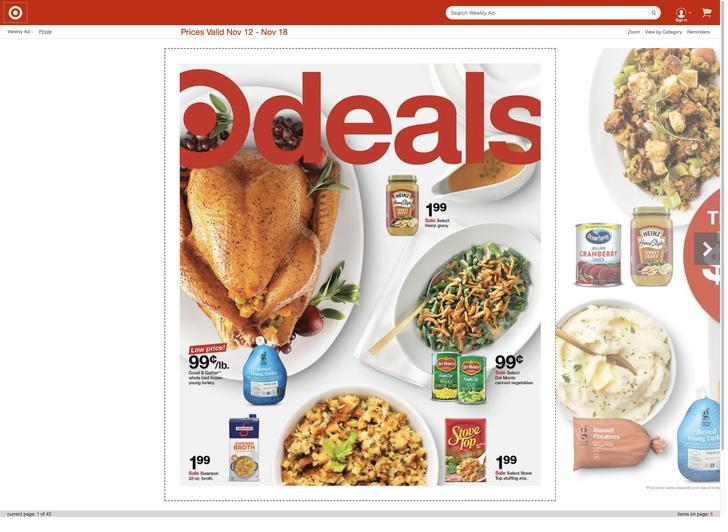 Task type: describe. For each thing, give the bounding box(es) containing it.
18
[[278, 26, 288, 37]]

view by category
[[645, 29, 682, 34]]

reminders
[[687, 29, 710, 34]]

go to target.com image
[[9, 6, 22, 19]]

5
[[710, 512, 713, 518]]

view your cart on target.com image
[[702, 8, 712, 17]]

page 1 image
[[165, 49, 555, 501]]

weekly ad
[[8, 29, 30, 34]]

pinole
[[39, 29, 52, 34]]

reminders link
[[687, 28, 715, 35]]

in
[[685, 18, 688, 23]]

category
[[663, 29, 682, 34]]

current
[[7, 512, 22, 518]]

weekly
[[8, 29, 23, 34]]

weekly ad link
[[8, 28, 39, 35]]

items on page: 5
[[678, 512, 713, 518]]

zoom-in element
[[628, 29, 640, 34]]

pinole link
[[39, 28, 57, 35]]

1 nov from the left
[[227, 26, 242, 37]]

page 2 image
[[556, 48, 725, 502]]

1
[[37, 512, 39, 518]]

current page: 1 of 42
[[7, 512, 51, 518]]

-
[[256, 26, 259, 37]]



Task type: vqa. For each thing, say whether or not it's contained in the screenshot.
JAMES link
no



Task type: locate. For each thing, give the bounding box(es) containing it.
ad
[[24, 29, 30, 34]]

0 horizontal spatial nov
[[227, 26, 242, 37]]

nov right -
[[261, 26, 276, 37]]

sign in link
[[671, 2, 692, 23]]

2 page: from the left
[[697, 512, 709, 518]]

zoom
[[628, 29, 640, 34]]

items
[[678, 512, 689, 518]]

page: left 1
[[24, 512, 35, 518]]

1 horizontal spatial page:
[[697, 512, 709, 518]]

prices
[[181, 26, 204, 37]]

on
[[691, 512, 696, 518]]

sign
[[676, 18, 683, 23]]

prices valid nov 12 - nov 18
[[181, 26, 288, 37]]

Search Weekly Ad search field
[[446, 6, 661, 20]]

nov
[[227, 26, 242, 37], [261, 26, 276, 37]]

page: left 5
[[697, 512, 709, 518]]

page:
[[24, 512, 35, 518], [697, 512, 709, 518]]

sign in
[[676, 18, 688, 23]]

view
[[645, 29, 655, 34]]

2 nov from the left
[[261, 26, 276, 37]]

form
[[446, 6, 661, 20]]

42
[[46, 512, 51, 518]]

view by category link
[[645, 29, 687, 34]]

1 horizontal spatial nov
[[261, 26, 276, 37]]

zoom link
[[628, 28, 645, 35]]

0 horizontal spatial page:
[[24, 512, 35, 518]]

12
[[244, 26, 253, 37]]

by
[[657, 29, 662, 34]]

nov left 12
[[227, 26, 242, 37]]

valid
[[207, 26, 224, 37]]

1 page: from the left
[[24, 512, 35, 518]]

of
[[41, 512, 45, 518]]



